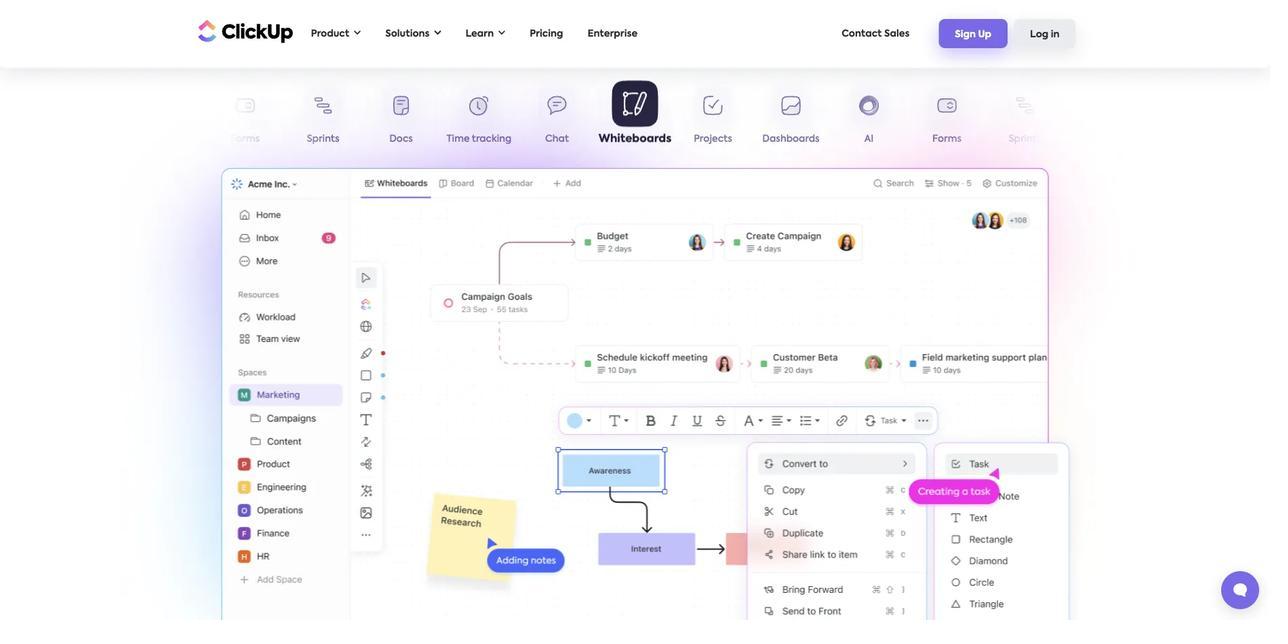 Task type: locate. For each thing, give the bounding box(es) containing it.
1 horizontal spatial ai
[[865, 134, 874, 144]]

1 horizontal spatial ai button
[[830, 87, 908, 150]]

docs button
[[362, 87, 440, 150], [1064, 87, 1142, 150]]

1 sprints from the left
[[307, 134, 340, 144]]

product button
[[304, 20, 368, 47]]

whiteboards
[[599, 135, 672, 146]]

contact
[[842, 29, 882, 38]]

0 horizontal spatial ai button
[[128, 87, 206, 150]]

enterprise link
[[581, 20, 645, 47]]

clickup image
[[194, 18, 293, 44]]

0 horizontal spatial forms
[[231, 134, 260, 144]]

chat image
[[730, 427, 1087, 620]]

2 ai button from the left
[[830, 87, 908, 150]]

log in
[[1031, 30, 1060, 39]]

forms
[[231, 134, 260, 144], [933, 134, 962, 144]]

sign up
[[955, 30, 992, 39]]

learn button
[[459, 20, 512, 47]]

learn
[[466, 29, 494, 38]]

sprints for 1st sprints button from left
[[307, 134, 340, 144]]

1 horizontal spatial forms button
[[908, 87, 986, 150]]

ai button
[[128, 87, 206, 150], [830, 87, 908, 150]]

time
[[447, 134, 470, 144]]

forms button
[[206, 87, 284, 150], [908, 87, 986, 150]]

up
[[979, 30, 992, 39]]

product
[[311, 29, 350, 38]]

0 horizontal spatial ai
[[163, 134, 172, 144]]

2 sprints button from the left
[[986, 87, 1064, 150]]

2 forms button from the left
[[908, 87, 986, 150]]

dashboards button
[[752, 87, 830, 150]]

time tracking button
[[440, 87, 518, 150]]

0 horizontal spatial sprints button
[[284, 87, 362, 150]]

2 docs button from the left
[[1064, 87, 1142, 150]]

1 ai button from the left
[[128, 87, 206, 150]]

sign up button
[[939, 19, 1008, 48]]

1 horizontal spatial forms
[[933, 134, 962, 144]]

contact sales
[[842, 29, 910, 38]]

docs
[[390, 134, 413, 144], [1092, 134, 1115, 144]]

1 docs button from the left
[[362, 87, 440, 150]]

1 forms from the left
[[231, 134, 260, 144]]

0 horizontal spatial docs
[[390, 134, 413, 144]]

2 sprints from the left
[[1009, 134, 1042, 144]]

sprints button
[[284, 87, 362, 150], [986, 87, 1064, 150]]

0 horizontal spatial docs button
[[362, 87, 440, 150]]

ai
[[163, 134, 172, 144], [865, 134, 874, 144]]

forms for 2nd forms button from the right
[[231, 134, 260, 144]]

1 horizontal spatial docs button
[[1064, 87, 1142, 150]]

1 ai from the left
[[163, 134, 172, 144]]

log in link
[[1014, 19, 1076, 48]]

1 horizontal spatial sprints button
[[986, 87, 1064, 150]]

sprints
[[307, 134, 340, 144], [1009, 134, 1042, 144]]

sprints for 1st sprints button from the right
[[1009, 134, 1042, 144]]

1 horizontal spatial docs
[[1092, 134, 1115, 144]]

1 horizontal spatial sprints
[[1009, 134, 1042, 144]]

2 forms from the left
[[933, 134, 962, 144]]

0 horizontal spatial sprints
[[307, 134, 340, 144]]

whiteboards button
[[596, 82, 674, 149]]

0 horizontal spatial forms button
[[206, 87, 284, 150]]



Task type: vqa. For each thing, say whether or not it's contained in the screenshot.
first Dashboards "button" from left
no



Task type: describe. For each thing, give the bounding box(es) containing it.
projects button
[[674, 87, 752, 150]]

solutions button
[[379, 20, 448, 47]]

in
[[1051, 30, 1060, 39]]

sign
[[955, 30, 976, 39]]

contact sales link
[[835, 20, 917, 47]]

solutions
[[385, 29, 430, 38]]

pricing
[[530, 29, 563, 38]]

enterprise
[[588, 29, 638, 38]]

log
[[1031, 30, 1049, 39]]

2 docs from the left
[[1092, 134, 1115, 144]]

forms for first forms button from right
[[933, 134, 962, 144]]

pricing link
[[523, 20, 570, 47]]

1 forms button from the left
[[206, 87, 284, 150]]

projects
[[694, 134, 733, 144]]

tracking
[[472, 134, 512, 144]]

whiteboards image
[[221, 168, 1049, 620]]

sales
[[885, 29, 910, 38]]

chat
[[545, 134, 569, 144]]

chat button
[[518, 87, 596, 150]]

time tracking
[[447, 134, 512, 144]]

2 ai from the left
[[865, 134, 874, 144]]

dashboards
[[763, 134, 820, 144]]

1 sprints button from the left
[[284, 87, 362, 150]]

1 docs from the left
[[390, 134, 413, 144]]



